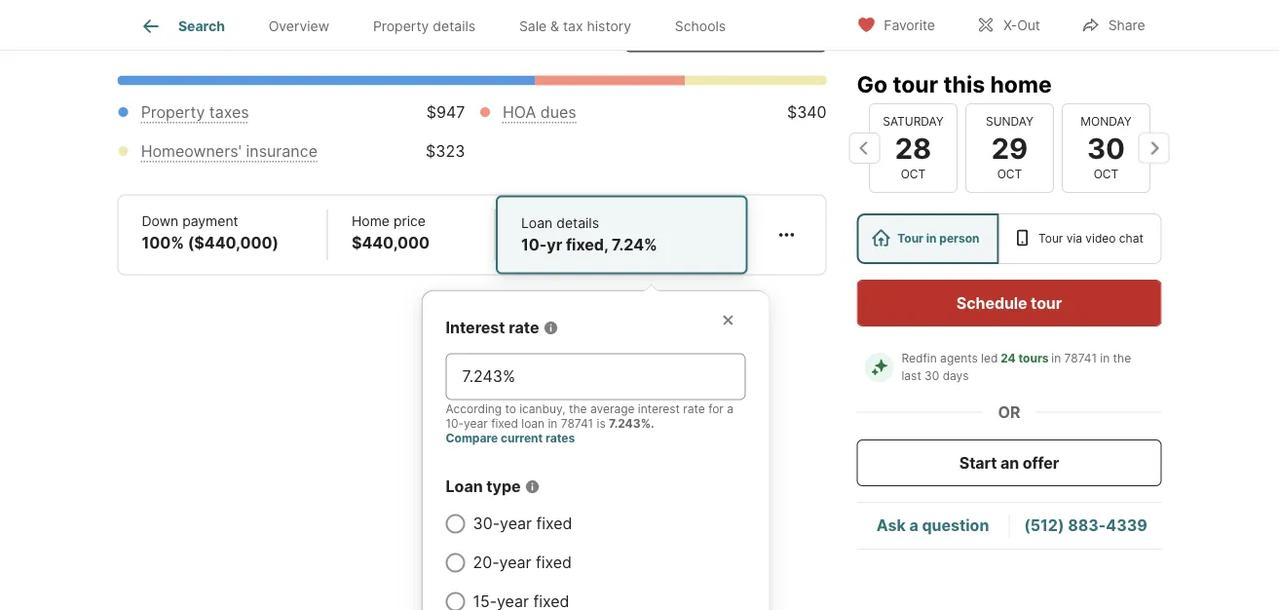 Task type: vqa. For each thing, say whether or not it's contained in the screenshot.
Real
no



Task type: describe. For each thing, give the bounding box(es) containing it.
the inside the in the last 30 days
[[1114, 351, 1132, 366]]

reset button
[[376, 12, 421, 48]]

loan for loan details 10-yr fixed, 7.24%
[[521, 215, 553, 232]]

x-out button
[[960, 4, 1057, 44]]

ask a question link
[[877, 516, 990, 535]]

property for property details
[[373, 18, 429, 34]]

rate inside according to icanbuy, the average interest rate for a 10-year fixed loan in 78741 is 7.243 %. compare current rates
[[684, 402, 706, 416]]

interest rate
[[446, 318, 540, 337]]

year for 30-
[[500, 514, 532, 533]]

dues
[[541, 103, 577, 122]]

loan details 10-yr fixed, 7.24%
[[521, 215, 658, 255]]

ask
[[877, 516, 906, 535]]

property for property taxes
[[141, 103, 205, 122]]

month
[[257, 13, 337, 44]]

sale
[[519, 18, 547, 34]]

(512) 883-4339
[[1025, 516, 1148, 535]]

property taxes
[[141, 103, 249, 122]]

schedule tour button
[[857, 280, 1162, 327]]

via
[[1067, 232, 1083, 246]]

go
[[857, 70, 888, 97]]

agents
[[941, 351, 978, 366]]

7.243
[[609, 417, 641, 431]]

home
[[352, 213, 390, 230]]

according to icanbuy, the average interest rate for a 10-year fixed loan in 78741 is 7.243 %. compare current rates
[[446, 402, 734, 446]]

go tour this home
[[857, 70, 1052, 97]]

tour for go
[[893, 70, 939, 97]]

tax
[[563, 18, 583, 34]]

current
[[501, 431, 543, 446]]

question
[[923, 516, 990, 535]]

type
[[487, 477, 521, 496]]

hoa dues link
[[503, 103, 577, 122]]

fixed inside according to icanbuy, the average interest rate for a 10-year fixed loan in 78741 is 7.243 %. compare current rates
[[491, 417, 519, 431]]

next image
[[1139, 132, 1170, 164]]

$440,000
[[352, 234, 430, 253]]

down payment 100% ($440,000)
[[142, 213, 279, 253]]

oct for 28
[[901, 167, 926, 181]]

rates
[[546, 431, 575, 446]]

1 horizontal spatial a
[[910, 516, 919, 535]]

average
[[591, 402, 635, 416]]

home price $440,000
[[352, 213, 430, 253]]

ask a question
[[877, 516, 990, 535]]

overview
[[269, 18, 330, 34]]

%.
[[641, 417, 655, 431]]

insurance
[[246, 142, 318, 161]]

loan type
[[446, 477, 521, 496]]

$1,609
[[117, 13, 203, 44]]

share
[[1109, 17, 1146, 34]]

homeowners'
[[141, 142, 242, 161]]

883-
[[1069, 516, 1107, 535]]

homeowners' insurance
[[141, 142, 318, 161]]

sunday 29 oct
[[986, 114, 1034, 181]]

20-year fixed radio
[[446, 553, 465, 573]]

tours
[[1019, 351, 1049, 366]]

an
[[1001, 453, 1020, 472]]

tour for schedule
[[1031, 293, 1063, 312]]

led
[[982, 351, 999, 366]]

tooltip containing interest rate
[[423, 276, 1132, 610]]

compare
[[446, 431, 498, 446]]

1 horizontal spatial 78741
[[1065, 351, 1098, 366]]

7.24%
[[612, 236, 658, 255]]

loan
[[522, 417, 545, 431]]

property taxes link
[[141, 103, 249, 122]]

approved
[[722, 19, 793, 38]]

tab list containing search
[[117, 0, 764, 50]]

details for property details
[[433, 18, 476, 34]]

4339
[[1107, 516, 1148, 535]]

20-year fixed
[[473, 553, 572, 572]]

30-year fixed
[[473, 514, 573, 533]]

search link
[[139, 15, 225, 38]]

saturday
[[883, 114, 944, 128]]

($440,000)
[[188, 234, 279, 253]]

tour via video chat
[[1039, 232, 1144, 246]]

favorite
[[884, 17, 936, 34]]

redfin
[[902, 351, 937, 366]]

property details tab
[[351, 3, 498, 50]]

start an offer button
[[857, 440, 1162, 486]]

days
[[943, 369, 969, 383]]

tour in person
[[898, 232, 980, 246]]

schedule tour
[[957, 293, 1063, 312]]

price
[[394, 213, 426, 230]]

schedule
[[957, 293, 1028, 312]]

pre-
[[690, 19, 722, 38]]

previous image
[[850, 132, 881, 164]]

tour in person option
[[857, 213, 999, 264]]

property details
[[373, 18, 476, 34]]

fixed for 30-year fixed
[[537, 514, 573, 533]]

chat
[[1120, 232, 1144, 246]]

10- inside according to icanbuy, the average interest rate for a 10-year fixed loan in 78741 is 7.243 %. compare current rates
[[446, 417, 464, 431]]

30 inside "monday 30 oct"
[[1087, 131, 1125, 165]]



Task type: locate. For each thing, give the bounding box(es) containing it.
0 horizontal spatial tour
[[898, 232, 924, 246]]

per
[[209, 13, 251, 44]]

fixed up compare current rates link
[[491, 417, 519, 431]]

1 horizontal spatial loan
[[521, 215, 553, 232]]

24
[[1001, 351, 1016, 366]]

oct for 29
[[997, 167, 1022, 181]]

1 tour from the left
[[898, 232, 924, 246]]

1 vertical spatial 78741
[[561, 417, 594, 431]]

1 oct from the left
[[901, 167, 926, 181]]

0 vertical spatial property
[[373, 18, 429, 34]]

0 vertical spatial year
[[464, 417, 488, 431]]

0 horizontal spatial the
[[569, 402, 587, 416]]

get
[[659, 19, 686, 38]]

2 vertical spatial year
[[500, 553, 532, 572]]

0 vertical spatial tour
[[893, 70, 939, 97]]

tour
[[893, 70, 939, 97], [1031, 293, 1063, 312]]

&
[[551, 18, 560, 34]]

homeowners' insurance link
[[141, 142, 318, 161]]

sale & tax history tab
[[498, 3, 654, 50]]

oct for 30
[[1094, 167, 1119, 181]]

1 vertical spatial the
[[569, 402, 587, 416]]

start
[[960, 453, 998, 472]]

a right for
[[727, 402, 734, 416]]

property
[[373, 18, 429, 34], [141, 103, 205, 122]]

person
[[940, 232, 980, 246]]

(512) 883-4339 link
[[1025, 516, 1148, 535]]

1 vertical spatial year
[[500, 514, 532, 533]]

1 horizontal spatial 30
[[1087, 131, 1125, 165]]

0 vertical spatial 78741
[[1065, 351, 1098, 366]]

for
[[709, 402, 724, 416]]

$1,609 per month
[[117, 13, 337, 44]]

fixed,
[[566, 236, 609, 255]]

down
[[142, 213, 179, 230]]

1 vertical spatial fixed
[[537, 514, 573, 533]]

list box
[[857, 213, 1162, 264]]

the up the rates
[[569, 402, 587, 416]]

yr
[[547, 236, 563, 255]]

1 vertical spatial loan
[[446, 477, 483, 496]]

details inside loan details 10-yr fixed, 7.24%
[[557, 215, 599, 232]]

0 vertical spatial 30
[[1087, 131, 1125, 165]]

offer
[[1023, 453, 1060, 472]]

tooltip
[[423, 276, 1132, 610]]

schools tab
[[654, 3, 748, 50]]

1 vertical spatial 30
[[925, 369, 940, 383]]

the inside according to icanbuy, the average interest rate for a 10-year fixed loan in 78741 is 7.243 %. compare current rates
[[569, 402, 587, 416]]

rate left for
[[684, 402, 706, 416]]

1 horizontal spatial the
[[1114, 351, 1132, 366]]

78741 up the rates
[[561, 417, 594, 431]]

0 vertical spatial a
[[727, 402, 734, 416]]

10- up compare
[[446, 417, 464, 431]]

tab list
[[117, 0, 764, 50]]

30 down monday on the right of page
[[1087, 131, 1125, 165]]

15-year fixed radio
[[446, 592, 465, 610]]

list box containing tour in person
[[857, 213, 1162, 264]]

fixed down 30-year fixed
[[536, 553, 572, 572]]

2 horizontal spatial oct
[[1094, 167, 1119, 181]]

30-
[[473, 514, 500, 533]]

loan for loan type
[[446, 477, 483, 496]]

tour left 'person' on the right
[[898, 232, 924, 246]]

oct inside sunday 29 oct
[[997, 167, 1022, 181]]

property up $947
[[373, 18, 429, 34]]

0 horizontal spatial property
[[141, 103, 205, 122]]

0 vertical spatial 10-
[[521, 236, 547, 255]]

home
[[991, 70, 1052, 97]]

details up fixed,
[[557, 215, 599, 232]]

tour for tour via video chat
[[1039, 232, 1064, 246]]

loan inside loan details 10-yr fixed, 7.24%
[[521, 215, 553, 232]]

0 horizontal spatial 10-
[[446, 417, 464, 431]]

tour for tour in person
[[898, 232, 924, 246]]

0 horizontal spatial loan
[[446, 477, 483, 496]]

interest
[[638, 402, 680, 416]]

compare current rates link
[[446, 431, 575, 446]]

a
[[727, 402, 734, 416], [910, 516, 919, 535]]

tour up saturday
[[893, 70, 939, 97]]

hoa
[[503, 103, 536, 122]]

10-
[[521, 236, 547, 255], [446, 417, 464, 431]]

0 vertical spatial loan
[[521, 215, 553, 232]]

tour
[[898, 232, 924, 246], [1039, 232, 1064, 246]]

fixed for 20-year fixed
[[536, 553, 572, 572]]

30-year fixed radio
[[446, 514, 465, 534]]

history
[[587, 18, 632, 34]]

year down type
[[500, 514, 532, 533]]

0 horizontal spatial rate
[[509, 318, 540, 337]]

overview tab
[[247, 3, 351, 50]]

None button
[[869, 103, 958, 193], [966, 103, 1054, 193], [1062, 103, 1151, 193], [869, 103, 958, 193], [966, 103, 1054, 193], [1062, 103, 1151, 193]]

1 horizontal spatial 10-
[[521, 236, 547, 255]]

10- left fixed,
[[521, 236, 547, 255]]

oct inside saturday 28 oct
[[901, 167, 926, 181]]

details for loan details 10-yr fixed, 7.24%
[[557, 215, 599, 232]]

share button
[[1065, 4, 1162, 44]]

78741
[[1065, 351, 1098, 366], [561, 417, 594, 431]]

tour right schedule
[[1031, 293, 1063, 312]]

or
[[999, 403, 1021, 422]]

last
[[902, 369, 922, 383]]

2 vertical spatial fixed
[[536, 553, 572, 572]]

in inside the in the last 30 days
[[1101, 351, 1110, 366]]

property up homeowners'
[[141, 103, 205, 122]]

10- inside loan details 10-yr fixed, 7.24%
[[521, 236, 547, 255]]

$323
[[426, 142, 465, 161]]

redfin agents led 24 tours in 78741
[[902, 351, 1098, 366]]

monday
[[1081, 114, 1132, 128]]

1 horizontal spatial oct
[[997, 167, 1022, 181]]

oct inside "monday 30 oct"
[[1094, 167, 1119, 181]]

0 horizontal spatial details
[[433, 18, 476, 34]]

1 horizontal spatial details
[[557, 215, 599, 232]]

a right ask
[[910, 516, 919, 535]]

out
[[1018, 17, 1041, 34]]

taxes
[[209, 103, 249, 122]]

oct down 28
[[901, 167, 926, 181]]

oct
[[901, 167, 926, 181], [997, 167, 1022, 181], [1094, 167, 1119, 181]]

a inside according to icanbuy, the average interest rate for a 10-year fixed loan in 78741 is 7.243 %. compare current rates
[[727, 402, 734, 416]]

get pre-approved button
[[625, 5, 827, 52]]

favorite button
[[841, 4, 952, 44]]

in inside according to icanbuy, the average interest rate for a 10-year fixed loan in 78741 is 7.243 %. compare current rates
[[548, 417, 558, 431]]

3 oct from the left
[[1094, 167, 1119, 181]]

interest
[[446, 318, 505, 337]]

loan up yr
[[521, 215, 553, 232]]

search
[[178, 18, 225, 34]]

is
[[597, 417, 606, 431]]

tour via video chat option
[[999, 213, 1162, 264]]

78741 inside according to icanbuy, the average interest rate for a 10-year fixed loan in 78741 is 7.243 %. compare current rates
[[561, 417, 594, 431]]

sunday
[[986, 114, 1034, 128]]

0 vertical spatial fixed
[[491, 417, 519, 431]]

x-
[[1004, 17, 1018, 34]]

0 horizontal spatial 30
[[925, 369, 940, 383]]

oct down monday on the right of page
[[1094, 167, 1119, 181]]

(512)
[[1025, 516, 1065, 535]]

1 vertical spatial 10-
[[446, 417, 464, 431]]

details
[[433, 18, 476, 34], [557, 215, 599, 232]]

0 vertical spatial rate
[[509, 318, 540, 337]]

year inside according to icanbuy, the average interest rate for a 10-year fixed loan in 78741 is 7.243 %. compare current rates
[[464, 417, 488, 431]]

year for 20-
[[500, 553, 532, 572]]

1 horizontal spatial rate
[[684, 402, 706, 416]]

1 vertical spatial tour
[[1031, 293, 1063, 312]]

1 horizontal spatial tour
[[1039, 232, 1064, 246]]

100%
[[142, 234, 184, 253]]

fixed
[[491, 417, 519, 431], [537, 514, 573, 533], [536, 553, 572, 572]]

1 vertical spatial rate
[[684, 402, 706, 416]]

icanbuy,
[[520, 402, 566, 416]]

1 vertical spatial details
[[557, 215, 599, 232]]

2 tour from the left
[[1039, 232, 1064, 246]]

0 horizontal spatial a
[[727, 402, 734, 416]]

1 horizontal spatial property
[[373, 18, 429, 34]]

0 horizontal spatial 78741
[[561, 417, 594, 431]]

to
[[505, 402, 517, 416]]

oct down 29
[[997, 167, 1022, 181]]

$947
[[427, 103, 465, 122]]

tour inside button
[[1031, 293, 1063, 312]]

30 right last
[[925, 369, 940, 383]]

30 inside the in the last 30 days
[[925, 369, 940, 383]]

1 vertical spatial property
[[141, 103, 205, 122]]

saturday 28 oct
[[883, 114, 944, 181]]

78741 right tours at the right bottom
[[1065, 351, 1098, 366]]

29
[[992, 131, 1028, 165]]

None text field
[[463, 365, 730, 389]]

this
[[944, 70, 986, 97]]

1 vertical spatial a
[[910, 516, 919, 535]]

rate right interest
[[509, 318, 540, 337]]

$340
[[788, 103, 827, 122]]

details inside tab
[[433, 18, 476, 34]]

fixed up 20-year fixed
[[537, 514, 573, 533]]

0 vertical spatial details
[[433, 18, 476, 34]]

in the last 30 days
[[902, 351, 1135, 383]]

schools
[[675, 18, 726, 34]]

monday 30 oct
[[1081, 114, 1132, 181]]

1 horizontal spatial tour
[[1031, 293, 1063, 312]]

2 oct from the left
[[997, 167, 1022, 181]]

sale & tax history
[[519, 18, 632, 34]]

tour left via
[[1039, 232, 1064, 246]]

loan up 30-year fixed option
[[446, 477, 483, 496]]

hoa dues
[[503, 103, 577, 122]]

payment
[[182, 213, 239, 230]]

year down 30-year fixed
[[500, 553, 532, 572]]

in inside tour in person option
[[927, 232, 937, 246]]

get pre-approved
[[659, 19, 793, 38]]

property inside tab
[[373, 18, 429, 34]]

0 horizontal spatial oct
[[901, 167, 926, 181]]

according
[[446, 402, 502, 416]]

year down according
[[464, 417, 488, 431]]

0 horizontal spatial tour
[[893, 70, 939, 97]]

0 vertical spatial the
[[1114, 351, 1132, 366]]

details right reset
[[433, 18, 476, 34]]

the right tours at the right bottom
[[1114, 351, 1132, 366]]



